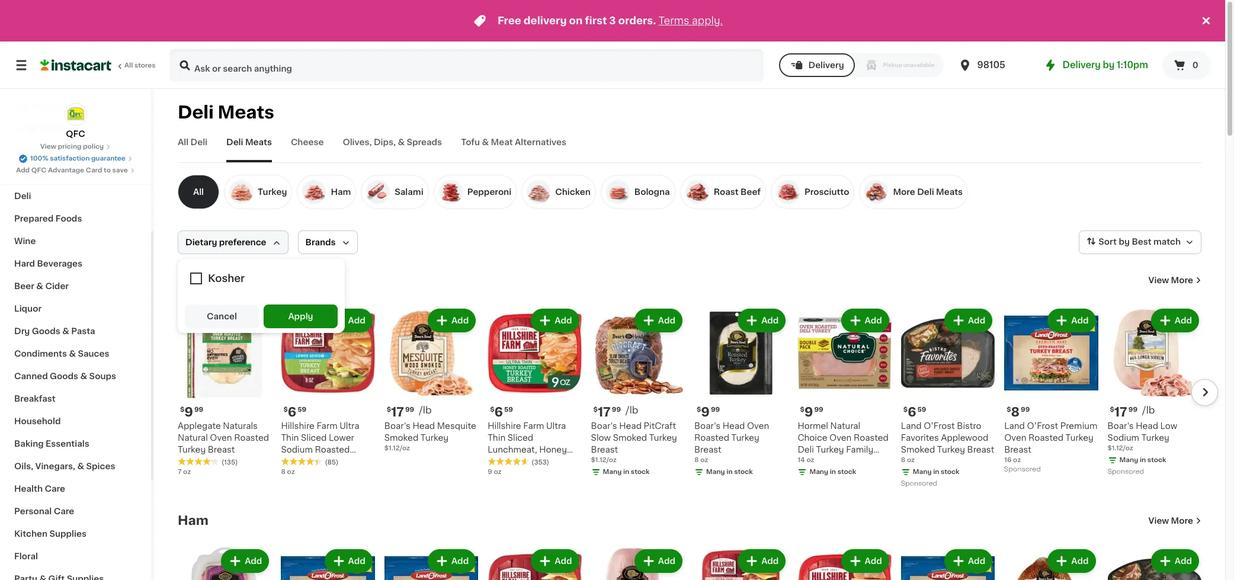 Task type: describe. For each thing, give the bounding box(es) containing it.
turkey inside boar's head oven roasted turkey breast 8 oz
[[731, 434, 759, 442]]

view pricing policy link
[[40, 142, 111, 152]]

add inside product group
[[1071, 316, 1089, 325]]

$ 9 99 for boar's head oven roasted turkey breast
[[697, 406, 720, 419]]

baking essentials link
[[7, 433, 144, 455]]

supplies
[[49, 530, 86, 538]]

many down pack
[[810, 469, 828, 475]]

$ for hormel natural choice oven roasted deli turkey family pack
[[800, 407, 804, 413]]

goods for dry
[[32, 327, 60, 335]]

5 99 from the left
[[814, 407, 823, 413]]

olives, dips, & spreads
[[343, 138, 442, 146]]

& inside dry goods & pasta link
[[62, 327, 69, 335]]

condiments
[[14, 350, 67, 358]]

stores
[[134, 62, 156, 69]]

dietary preference button
[[178, 230, 288, 254]]

in for breast
[[727, 469, 733, 475]]

applewood
[[941, 434, 988, 442]]

all for all deli
[[178, 138, 188, 146]]

all deli
[[178, 138, 207, 146]]

$ 9 99 for hormel natural choice oven roasted deli turkey family pack
[[800, 406, 823, 419]]

bakery
[[14, 169, 44, 178]]

condiments & sauces
[[14, 350, 109, 358]]

all stores
[[124, 62, 156, 69]]

turkey inside the land o'frost premium oven roasted turkey breast 16 oz
[[1066, 434, 1094, 442]]

0 horizontal spatial turkey link
[[178, 273, 223, 287]]

$17.99 per pound element for boar's head mesquite smoked turkey
[[384, 405, 478, 420]]

foods
[[56, 214, 82, 223]]

boar's head low sodium turkey $1.12/oz
[[1108, 422, 1178, 452]]

roasted inside hillshire farm ultra thin sliced lower sodium roasted turkey breast
[[315, 446, 350, 454]]

thin for hillshire farm ultra thin sliced lower sodium roasted turkey breast
[[281, 434, 299, 442]]

Search field
[[171, 50, 762, 81]]

bologna image
[[606, 180, 630, 204]]

deli right 'more deli meats' icon
[[917, 188, 934, 196]]

turkey inside hillshire farm ultra thin sliced lower sodium roasted turkey breast
[[281, 458, 309, 466]]

snacks
[[14, 124, 45, 133]]

many in stock down pack
[[810, 469, 856, 475]]

breast inside the land o'frost premium oven roasted turkey breast 16 oz
[[1004, 446, 1031, 454]]

boar's head pitcraft slow smoked turkey breast $1.12/oz
[[591, 422, 677, 464]]

/lb for boar's head mesquite smoked turkey
[[419, 405, 432, 415]]

by for delivery
[[1103, 60, 1115, 69]]

many for smoked
[[913, 469, 932, 475]]

$ for land o'frost premium oven roasted turkey breast
[[1007, 407, 1011, 413]]

health
[[14, 485, 43, 493]]

personal care
[[14, 507, 74, 515]]

boar's for slow
[[591, 422, 617, 430]]

9 oz
[[488, 469, 502, 475]]

floral link
[[7, 545, 144, 568]]

59 for land o'frost bistro favorites applewood smoked turkey breast
[[918, 407, 926, 413]]

cancel button
[[185, 305, 259, 328]]

canned
[[14, 372, 48, 380]]

Best match Sort by field
[[1079, 230, 1202, 254]]

10 $ from the left
[[1110, 407, 1114, 413]]

roasted inside applegate naturals natural oven roasted turkey breast
[[234, 434, 269, 442]]

sauces
[[78, 350, 109, 358]]

farm for lower
[[317, 422, 337, 430]]

bistro
[[957, 422, 982, 430]]

roast beef image
[[685, 180, 709, 204]]

turkey inside boar's head pitcraft slow smoked turkey breast $1.12/oz
[[649, 434, 677, 442]]

all stores link
[[40, 49, 156, 82]]

all for all stores
[[124, 62, 133, 69]]

spices
[[86, 462, 115, 470]]

head for roasted
[[723, 422, 745, 430]]

more for ham
[[1171, 517, 1193, 525]]

meat inside "link"
[[491, 138, 513, 146]]

tofu & meat alternatives link
[[461, 136, 566, 162]]

deli up all link
[[191, 138, 207, 146]]

on
[[569, 16, 583, 25]]

pasta
[[71, 327, 95, 335]]

hillshire farm ultra thin sliced lunchmeat, honey roasted turkey
[[488, 422, 567, 466]]

meat & seafood
[[14, 102, 83, 110]]

hillshire for hillshire farm ultra thin sliced lunchmeat, honey roasted turkey
[[488, 422, 521, 430]]

/lb for boar's head low sodium turkey
[[1142, 406, 1155, 415]]

$ 17 99 for boar's head low sodium turkey
[[1110, 406, 1138, 419]]

personal care link
[[7, 500, 144, 523]]

stock down family
[[838, 469, 856, 475]]

spreads
[[407, 138, 442, 146]]

favorites
[[901, 434, 939, 442]]

100% satisfaction guarantee button
[[18, 152, 133, 164]]

pepperoni
[[467, 188, 511, 196]]

household
[[14, 417, 61, 425]]

applegate naturals natural oven roasted turkey breast
[[178, 422, 269, 454]]

floral
[[14, 552, 38, 560]]

7 $ from the left
[[593, 407, 598, 413]]

head for smoked
[[413, 422, 435, 430]]

pack
[[798, 458, 818, 466]]

$ 17 99 for boar's head pitcraft slow smoked turkey breast
[[593, 406, 621, 419]]

7 99 from the left
[[1129, 407, 1138, 413]]

& inside the "meat & seafood" link
[[38, 102, 45, 110]]

0 horizontal spatial meat
[[14, 102, 36, 110]]

baking
[[14, 440, 44, 448]]

1 horizontal spatial turkey link
[[224, 175, 292, 209]]

product group containing 8
[[1004, 306, 1098, 476]]

prepared foods link
[[7, 207, 144, 230]]

soups
[[89, 372, 116, 380]]

prepared
[[14, 214, 54, 223]]

salami
[[395, 188, 423, 196]]

farm for lunchmeat,
[[523, 422, 544, 430]]

17 for boar's head pitcraft slow smoked turkey breast
[[598, 406, 611, 419]]

deli inside hormel natural choice oven roasted deli turkey family pack
[[798, 446, 814, 454]]

all inside group
[[193, 188, 204, 196]]

add button inside product group
[[1049, 310, 1095, 331]]

breast inside hillshire farm ultra thin sliced lower sodium roasted turkey breast
[[311, 458, 338, 466]]

99 inside the $ 8 99
[[1021, 407, 1030, 413]]

land o'frost bistro favorites applewood smoked turkey breast 8 oz
[[901, 422, 994, 464]]

many in stock for smoked
[[913, 469, 960, 475]]

mesquite
[[437, 422, 476, 430]]

& inside condiments & sauces link
[[69, 350, 76, 358]]

$ for applegate naturals natural oven roasted turkey breast
[[180, 407, 184, 413]]

meat & seafood link
[[7, 95, 144, 117]]

family
[[846, 446, 873, 454]]

head for slow
[[619, 422, 642, 430]]

ultra for hillshire farm ultra thin sliced lunchmeat, honey roasted turkey
[[546, 422, 566, 430]]

salami link
[[361, 175, 429, 209]]

health care
[[14, 485, 65, 493]]

dry goods & pasta
[[14, 327, 95, 335]]

limited time offer region
[[0, 0, 1199, 41]]

boar's for sodium
[[1108, 422, 1134, 430]]

naturals
[[223, 422, 258, 430]]

1 vertical spatial meats
[[245, 138, 272, 146]]

delivery
[[524, 16, 567, 25]]

turkey inside boar's head low sodium turkey $1.12/oz
[[1142, 434, 1169, 442]]

breakfast
[[14, 395, 56, 403]]

sliced for honey
[[508, 434, 533, 442]]

cider
[[45, 282, 69, 290]]

& inside beer & cider link
[[36, 282, 43, 290]]

2 vertical spatial meats
[[936, 188, 963, 196]]

canned goods & soups
[[14, 372, 116, 380]]

many in stock for breast
[[706, 469, 753, 475]]

100% satisfaction guarantee
[[30, 155, 126, 162]]

personal
[[14, 507, 52, 515]]

snacks & candy
[[14, 124, 84, 133]]

salami image
[[366, 180, 390, 204]]

boar's head oven roasted turkey breast 8 oz
[[694, 422, 769, 464]]

roast beef
[[714, 188, 761, 196]]

(85)
[[325, 459, 338, 466]]

head for sodium
[[1136, 422, 1158, 430]]

14
[[798, 457, 805, 464]]

chicken
[[555, 188, 591, 196]]

breast inside applegate naturals natural oven roasted turkey breast
[[208, 446, 235, 454]]

stock for $1.12/oz
[[1148, 457, 1166, 464]]

view inside 'link'
[[40, 143, 56, 150]]

prosciutto link
[[771, 175, 855, 209]]

17 for boar's head mesquite smoked turkey
[[391, 406, 404, 419]]

roasted inside hormel natural choice oven roasted deli turkey family pack
[[854, 434, 889, 442]]

deli up all deli
[[178, 104, 214, 121]]

dry
[[14, 327, 30, 335]]

thin for hillshire farm ultra thin sliced lunchmeat, honey roasted turkey
[[488, 434, 506, 442]]

0 vertical spatial more
[[893, 188, 915, 196]]

o'frost for applewood
[[924, 422, 955, 430]]

turkey inside "land o'frost bistro favorites applewood smoked turkey breast 8 oz"
[[937, 446, 965, 454]]

candy
[[56, 124, 84, 133]]

oils, vinegars, & spices
[[14, 462, 115, 470]]

many for $1.12/oz
[[1120, 457, 1138, 464]]

many in stock for $1.12/oz
[[1120, 457, 1166, 464]]

6 for hillshire farm ultra thin sliced lunchmeat, honey roasted turkey
[[494, 406, 503, 419]]

bakery link
[[7, 162, 144, 185]]

oils,
[[14, 462, 33, 470]]

olives, dips, & spreads link
[[343, 136, 442, 162]]

$ 17 99 for boar's head mesquite smoked turkey
[[387, 406, 414, 419]]

liquor link
[[7, 297, 144, 320]]

essentials
[[46, 440, 89, 448]]

wine
[[14, 237, 36, 245]]

applegate
[[178, 422, 221, 430]]

oz inside boar's head oven roasted turkey breast 8 oz
[[700, 457, 708, 464]]

brands
[[305, 238, 336, 246]]

apply.
[[692, 16, 723, 25]]

natural inside hormel natural choice oven roasted deli turkey family pack
[[830, 422, 860, 430]]

sodium inside hillshire farm ultra thin sliced lower sodium roasted turkey breast
[[281, 446, 313, 454]]

7 oz
[[178, 469, 191, 475]]

in for smoked
[[933, 469, 939, 475]]

beef
[[741, 188, 761, 196]]

roasted inside the land o'frost premium oven roasted turkey breast 16 oz
[[1029, 434, 1064, 442]]



Task type: vqa. For each thing, say whether or not it's contained in the screenshot.
the right of
no



Task type: locate. For each thing, give the bounding box(es) containing it.
59 up hillshire farm ultra thin sliced lunchmeat, honey roasted turkey
[[504, 407, 513, 413]]

land up favorites
[[901, 422, 922, 430]]

stock for smoked
[[941, 469, 960, 475]]

0 vertical spatial view more link
[[1149, 274, 1202, 286]]

$ up lunchmeat,
[[490, 407, 494, 413]]

pepperoni link
[[434, 175, 517, 209]]

& right beer
[[36, 282, 43, 290]]

view more for turkey
[[1149, 276, 1193, 284]]

& inside the oils, vinegars, & spices link
[[77, 462, 84, 470]]

2 horizontal spatial 6
[[908, 406, 916, 419]]

1 vertical spatial natural
[[178, 434, 208, 442]]

2 horizontal spatial all
[[193, 188, 204, 196]]

1 59 from the left
[[918, 407, 926, 413]]

0 vertical spatial all
[[124, 62, 133, 69]]

oven down naturals
[[210, 434, 232, 442]]

many in stock for turkey
[[603, 469, 650, 475]]

care for personal care
[[54, 507, 74, 515]]

99 up boar's head oven roasted turkey breast 8 oz
[[711, 407, 720, 413]]

2 view more link from the top
[[1149, 515, 1202, 527]]

$ up slow at left
[[593, 407, 598, 413]]

in for turkey
[[623, 469, 629, 475]]

99 up boar's head low sodium turkey $1.12/oz
[[1129, 407, 1138, 413]]

1 vertical spatial goods
[[50, 372, 78, 380]]

3 6 from the left
[[494, 406, 503, 419]]

$ for boar's head oven roasted turkey breast
[[697, 407, 701, 413]]

2 vertical spatial all
[[193, 188, 204, 196]]

0 horizontal spatial natural
[[178, 434, 208, 442]]

in down boar's head low sodium turkey $1.12/oz
[[1140, 457, 1146, 464]]

0 vertical spatial natural
[[830, 422, 860, 430]]

1 hillshire from the left
[[281, 422, 315, 430]]

oz
[[700, 457, 708, 464], [907, 457, 915, 464], [807, 457, 814, 464], [1013, 457, 1021, 464], [183, 469, 191, 475], [287, 469, 295, 475], [494, 469, 502, 475]]

farm inside hillshire farm ultra thin sliced lunchmeat, honey roasted turkey
[[523, 422, 544, 430]]

ultra up honey
[[546, 422, 566, 430]]

land inside "land o'frost bistro favorites applewood smoked turkey breast 8 oz"
[[901, 422, 922, 430]]

$ for hillshire farm ultra thin sliced lower sodium roasted turkey breast
[[283, 407, 288, 413]]

many down slow at left
[[603, 469, 622, 475]]

deli meats
[[178, 104, 274, 121], [226, 138, 272, 146]]

2 o'frost from the left
[[1027, 422, 1058, 430]]

view more link for ham
[[1149, 515, 1202, 527]]

oven inside hormel natural choice oven roasted deli turkey family pack
[[830, 434, 852, 442]]

99 up boar's head pitcraft slow smoked turkey breast $1.12/oz at the bottom
[[612, 407, 621, 413]]

(353)
[[532, 459, 549, 466]]

1 thin from the left
[[281, 434, 299, 442]]

ultra inside hillshire farm ultra thin sliced lunchmeat, honey roasted turkey
[[546, 422, 566, 430]]

$1.12/oz
[[384, 445, 410, 452], [1108, 445, 1133, 452], [591, 457, 617, 464]]

boar's head mesquite smoked turkey $1.12/oz
[[384, 422, 476, 452]]

hillshire
[[281, 422, 315, 430], [488, 422, 521, 430]]

$ 6 59 up favorites
[[903, 406, 926, 419]]

oven up the 16
[[1004, 434, 1026, 442]]

2 horizontal spatial $ 9 99
[[800, 406, 823, 419]]

$1.12/oz inside boar's head low sodium turkey $1.12/oz
[[1108, 445, 1133, 452]]

1 vertical spatial ham link
[[178, 514, 208, 528]]

turkey image
[[229, 180, 253, 204]]

0 vertical spatial sodium
[[1108, 434, 1139, 442]]

$ for hillshire farm ultra thin sliced lunchmeat, honey roasted turkey
[[490, 407, 494, 413]]

/lb for boar's head pitcraft slow smoked turkey breast
[[626, 406, 638, 415]]

many down favorites
[[913, 469, 932, 475]]

thin up '8 oz'
[[281, 434, 299, 442]]

oven for applegate naturals natural oven roasted turkey breast
[[210, 434, 232, 442]]

turkey inside hillshire farm ultra thin sliced lunchmeat, honey roasted turkey
[[525, 458, 553, 466]]

$ up hormel in the bottom right of the page
[[800, 407, 804, 413]]

delivery for delivery by 1:10pm
[[1063, 60, 1101, 69]]

dips,
[[374, 138, 396, 146]]

head inside boar's head oven roasted turkey breast 8 oz
[[723, 422, 745, 430]]

land inside the land o'frost premium oven roasted turkey breast 16 oz
[[1004, 422, 1025, 430]]

0 horizontal spatial sodium
[[281, 446, 313, 454]]

1 6 from the left
[[908, 406, 916, 419]]

2 view more from the top
[[1149, 517, 1193, 525]]

3 59 from the left
[[504, 407, 513, 413]]

6 for land o'frost bistro favorites applewood smoked turkey breast
[[908, 406, 916, 419]]

breast
[[208, 446, 235, 454], [694, 446, 721, 454], [967, 446, 994, 454], [591, 446, 618, 454], [1004, 446, 1031, 454], [311, 458, 338, 466]]

$17.99 per pound element up low
[[1108, 405, 1202, 420]]

oven inside the land o'frost premium oven roasted turkey breast 16 oz
[[1004, 434, 1026, 442]]

boar's inside boar's head pitcraft slow smoked turkey breast $1.12/oz
[[591, 422, 617, 430]]

8 inside "land o'frost bistro favorites applewood smoked turkey breast 8 oz"
[[901, 457, 906, 464]]

$ 17 99 up boar's head low sodium turkey $1.12/oz
[[1110, 406, 1138, 419]]

seafood
[[47, 102, 83, 110]]

deli link
[[7, 185, 144, 207]]

3 $17.99 per pound element from the left
[[1108, 405, 1202, 420]]

1 o'frost from the left
[[924, 422, 955, 430]]

deli right all deli
[[226, 138, 243, 146]]

o'frost inside the land o'frost premium oven roasted turkey breast 16 oz
[[1027, 422, 1058, 430]]

8 $ from the left
[[800, 407, 804, 413]]

instacart logo image
[[40, 58, 111, 72]]

delivery by 1:10pm link
[[1044, 58, 1148, 72]]

1 head from the left
[[413, 422, 435, 430]]

in for $1.12/oz
[[1140, 457, 1146, 464]]

deli up 14 oz
[[798, 446, 814, 454]]

9 for boar's head oven roasted turkey breast
[[701, 406, 710, 419]]

1 vertical spatial deli meats
[[226, 138, 272, 146]]

2 horizontal spatial sponsored badge image
[[1108, 469, 1144, 475]]

3 99 from the left
[[711, 407, 720, 413]]

many for turkey
[[603, 469, 622, 475]]

$ for land o'frost bistro favorites applewood smoked turkey breast
[[903, 407, 908, 413]]

$ 6 59 for land o'frost bistro favorites applewood smoked turkey breast
[[903, 406, 926, 419]]

stock down boar's head oven roasted turkey breast 8 oz
[[734, 469, 753, 475]]

roasted inside boar's head oven roasted turkey breast 8 oz
[[694, 434, 729, 442]]

2 sliced from the left
[[508, 434, 533, 442]]

in down "land o'frost bistro favorites applewood smoked turkey breast 8 oz"
[[933, 469, 939, 475]]

1 horizontal spatial farm
[[523, 422, 544, 430]]

0 vertical spatial qfc
[[66, 130, 85, 138]]

0 horizontal spatial qfc
[[31, 167, 46, 174]]

1 vertical spatial turkey link
[[178, 273, 223, 287]]

care inside "link"
[[45, 485, 65, 493]]

sliced left lower
[[301, 434, 327, 442]]

1 horizontal spatial by
[[1119, 238, 1130, 246]]

free delivery on first 3 orders. terms apply.
[[498, 16, 723, 25]]

3 boar's from the left
[[591, 422, 617, 430]]

sodium
[[1108, 434, 1139, 442], [281, 446, 313, 454]]

0 vertical spatial deli meats
[[178, 104, 274, 121]]

1 horizontal spatial land
[[1004, 422, 1025, 430]]

2 /lb from the left
[[626, 406, 638, 415]]

ham link down the cheese link
[[297, 175, 356, 209]]

1 horizontal spatial /lb
[[626, 406, 638, 415]]

1 horizontal spatial ham
[[331, 188, 351, 196]]

qfc link
[[64, 103, 87, 140]]

1 vertical spatial more
[[1171, 276, 1193, 284]]

breast inside "land o'frost bistro favorites applewood smoked turkey breast 8 oz"
[[967, 446, 994, 454]]

farm up lower
[[317, 422, 337, 430]]

1 vertical spatial all
[[178, 138, 188, 146]]

stock for breast
[[734, 469, 753, 475]]

6 for hillshire farm ultra thin sliced lower sodium roasted turkey breast
[[288, 406, 296, 419]]

2 $ 6 59 from the left
[[283, 406, 306, 419]]

delivery for delivery
[[808, 61, 844, 69]]

17 for boar's head low sodium turkey
[[1114, 406, 1127, 419]]

oven left hormel in the bottom right of the page
[[747, 422, 769, 430]]

2 thin from the left
[[488, 434, 506, 442]]

o'frost up favorites
[[924, 422, 955, 430]]

care for health care
[[45, 485, 65, 493]]

$17.99 per pound element for boar's head low sodium turkey
[[1108, 405, 1202, 420]]

beer & cider link
[[7, 275, 144, 297]]

hillshire inside hillshire farm ultra thin sliced lunchmeat, honey roasted turkey
[[488, 422, 521, 430]]

0 horizontal spatial $ 9 99
[[180, 406, 203, 419]]

boar's right pitcraft
[[694, 422, 721, 430]]

view for turkey
[[1149, 276, 1169, 284]]

$ 8 99
[[1007, 406, 1030, 419]]

1 horizontal spatial sodium
[[1108, 434, 1139, 442]]

apply button
[[264, 305, 338, 328]]

0 vertical spatial by
[[1103, 60, 1115, 69]]

$1.12/oz inside "boar's head mesquite smoked turkey $1.12/oz"
[[384, 445, 410, 452]]

0 horizontal spatial by
[[1103, 60, 1115, 69]]

boar's
[[384, 422, 411, 430], [694, 422, 721, 430], [591, 422, 617, 430], [1108, 422, 1134, 430]]

smoked inside "land o'frost bistro favorites applewood smoked turkey breast 8 oz"
[[901, 446, 935, 454]]

2 hillshire from the left
[[488, 422, 521, 430]]

1 sliced from the left
[[301, 434, 327, 442]]

add button
[[222, 310, 268, 331], [326, 310, 371, 331], [429, 310, 475, 331], [532, 310, 578, 331], [636, 310, 681, 331], [739, 310, 785, 331], [842, 310, 888, 331], [946, 310, 991, 331], [1049, 310, 1095, 331], [1152, 310, 1198, 331], [222, 551, 268, 572], [326, 551, 371, 572], [429, 551, 475, 572], [532, 551, 578, 572], [636, 551, 681, 572], [739, 551, 785, 572], [842, 551, 888, 572], [946, 551, 991, 572], [1049, 551, 1095, 572], [1152, 551, 1198, 572]]

1 horizontal spatial 59
[[504, 407, 513, 413]]

99 up "boar's head mesquite smoked turkey $1.12/oz"
[[405, 407, 414, 413]]

stock down boar's head low sodium turkey $1.12/oz
[[1148, 457, 1166, 464]]

sponsored badge image down favorites
[[901, 480, 937, 487]]

0 vertical spatial turkey link
[[224, 175, 292, 209]]

1 $17.99 per pound element from the left
[[384, 405, 478, 420]]

ham down 7 oz
[[178, 515, 208, 527]]

alternatives
[[515, 138, 566, 146]]

prosciutto image
[[776, 180, 800, 204]]

0 horizontal spatial $1.12/oz
[[384, 445, 410, 452]]

turkey
[[258, 188, 287, 196], [178, 274, 223, 286], [421, 434, 449, 442], [731, 434, 759, 442], [649, 434, 677, 442], [1066, 434, 1094, 442], [1142, 434, 1169, 442], [178, 446, 206, 454], [937, 446, 965, 454], [816, 446, 844, 454], [281, 458, 309, 466], [525, 458, 553, 466]]

sponsored badge image inside product group
[[1004, 466, 1040, 473]]

98105
[[977, 60, 1005, 69]]

in down boar's head pitcraft slow smoked turkey breast $1.12/oz at the bottom
[[623, 469, 629, 475]]

0 horizontal spatial farm
[[317, 422, 337, 430]]

natural inside applegate naturals natural oven roasted turkey breast
[[178, 434, 208, 442]]

thin up lunchmeat,
[[488, 434, 506, 442]]

1:10pm
[[1117, 60, 1148, 69]]

None search field
[[169, 49, 763, 82]]

1 land from the left
[[901, 422, 922, 430]]

pitcraft
[[644, 422, 676, 430]]

0 horizontal spatial $ 6 59
[[283, 406, 306, 419]]

many
[[1120, 457, 1138, 464], [706, 469, 725, 475], [913, 469, 932, 475], [603, 469, 622, 475], [810, 469, 828, 475]]

hard beverages
[[14, 260, 82, 268]]

beer & cider
[[14, 282, 69, 290]]

many in stock down boar's head low sodium turkey $1.12/oz
[[1120, 457, 1166, 464]]

1 horizontal spatial 6
[[494, 406, 503, 419]]

land down the $ 8 99
[[1004, 422, 1025, 430]]

6 up lunchmeat,
[[494, 406, 503, 419]]

bologna link
[[601, 175, 675, 209]]

sponsored badge image down the 16
[[1004, 466, 1040, 473]]

qfc inside add qfc advantage card to save link
[[31, 167, 46, 174]]

4 boar's from the left
[[1108, 422, 1134, 430]]

by inside field
[[1119, 238, 1130, 246]]

baking essentials
[[14, 440, 89, 448]]

0 horizontal spatial thin
[[281, 434, 299, 442]]

1 horizontal spatial smoked
[[613, 434, 647, 442]]

1 $ 6 59 from the left
[[903, 406, 926, 419]]

1 horizontal spatial meat
[[491, 138, 513, 146]]

& left candy
[[47, 124, 54, 133]]

$ 6 59
[[903, 406, 926, 419], [283, 406, 306, 419], [490, 406, 513, 419]]

stock down boar's head pitcraft slow smoked turkey breast $1.12/oz at the bottom
[[631, 469, 650, 475]]

0 vertical spatial view
[[40, 143, 56, 150]]

sponsored badge image for 6
[[901, 480, 937, 487]]

3 /lb from the left
[[1142, 406, 1155, 415]]

deli meats up deli meats link on the left top
[[178, 104, 274, 121]]

boar's for roasted
[[694, 422, 721, 430]]

beer
[[14, 282, 34, 290]]

by for sort
[[1119, 238, 1130, 246]]

health care link
[[7, 478, 144, 500]]

4 $ from the left
[[903, 407, 908, 413]]

hillshire up lunchmeat,
[[488, 422, 521, 430]]

99
[[194, 407, 203, 413], [405, 407, 414, 413], [711, 407, 720, 413], [612, 407, 621, 413], [814, 407, 823, 413], [1021, 407, 1030, 413], [1129, 407, 1138, 413]]

1 horizontal spatial ham link
[[297, 175, 356, 209]]

oz inside the land o'frost premium oven roasted turkey breast 16 oz
[[1013, 457, 1021, 464]]

sodium inside boar's head low sodium turkey $1.12/oz
[[1108, 434, 1139, 442]]

2 $17.99 per pound element from the left
[[591, 405, 685, 420]]

sort
[[1099, 238, 1117, 246]]

59 for hillshire farm ultra thin sliced lower sodium roasted turkey breast
[[298, 407, 306, 413]]

1 horizontal spatial qfc
[[66, 130, 85, 138]]

6 up favorites
[[908, 406, 916, 419]]

turkey link down deli meats link on the left top
[[224, 175, 292, 209]]

tofu & meat alternatives
[[461, 138, 566, 146]]

1 view more link from the top
[[1149, 274, 1202, 286]]

many down boar's head low sodium turkey $1.12/oz
[[1120, 457, 1138, 464]]

qfc logo image
[[64, 103, 87, 126]]

3 $ 6 59 from the left
[[490, 406, 513, 419]]

1 farm from the left
[[317, 422, 337, 430]]

boar's right premium
[[1108, 422, 1134, 430]]

& right tofu
[[482, 138, 489, 146]]

smoked inside "boar's head mesquite smoked turkey $1.12/oz"
[[384, 434, 418, 442]]

meat up snacks
[[14, 102, 36, 110]]

1 horizontal spatial ultra
[[546, 422, 566, 430]]

hillshire up '8 oz'
[[281, 422, 315, 430]]

4 head from the left
[[1136, 422, 1158, 430]]

$ up the 16
[[1007, 407, 1011, 413]]

hillshire for hillshire farm ultra thin sliced lower sodium roasted turkey breast
[[281, 422, 315, 430]]

thin inside hillshire farm ultra thin sliced lower sodium roasted turkey breast
[[281, 434, 299, 442]]

9 $ from the left
[[1007, 407, 1011, 413]]

goods for canned
[[50, 372, 78, 380]]

1 99 from the left
[[194, 407, 203, 413]]

turkey inside hormel natural choice oven roasted deli turkey family pack
[[816, 446, 844, 454]]

1 horizontal spatial all
[[178, 138, 188, 146]]

chicken image
[[527, 180, 551, 204]]

& left spices
[[77, 462, 84, 470]]

99 up applegate
[[194, 407, 203, 413]]

2 $ 9 99 from the left
[[697, 406, 720, 419]]

$ 9 99 up applegate
[[180, 406, 203, 419]]

0 horizontal spatial o'frost
[[924, 422, 955, 430]]

frozen
[[14, 147, 43, 155]]

$ 6 59 for hillshire farm ultra thin sliced lunchmeat, honey roasted turkey
[[490, 406, 513, 419]]

roasted
[[234, 434, 269, 442], [694, 434, 729, 442], [854, 434, 889, 442], [1029, 434, 1064, 442], [315, 446, 350, 454], [488, 458, 523, 466]]

1 view more from the top
[[1149, 276, 1193, 284]]

59 up hillshire farm ultra thin sliced lower sodium roasted turkey breast on the bottom left
[[298, 407, 306, 413]]

9 down lunchmeat,
[[488, 469, 492, 475]]

in down hormel natural choice oven roasted deli turkey family pack
[[830, 469, 836, 475]]

more for turkey
[[1171, 276, 1193, 284]]

first
[[585, 16, 607, 25]]

1 horizontal spatial $1.12/oz
[[591, 457, 617, 464]]

by left 1:10pm at the right of the page
[[1103, 60, 1115, 69]]

farm
[[317, 422, 337, 430], [523, 422, 544, 430]]

6 up hillshire farm ultra thin sliced lower sodium roasted turkey breast on the bottom left
[[288, 406, 296, 419]]

low
[[1160, 422, 1178, 430]]

dietary
[[185, 238, 217, 246]]

guarantee
[[91, 155, 126, 162]]

pepperoni image
[[439, 180, 463, 204]]

0 vertical spatial goods
[[32, 327, 60, 335]]

oven for land o'frost premium oven roasted turkey breast 16 oz
[[1004, 434, 1026, 442]]

1 $ 9 99 from the left
[[180, 406, 203, 419]]

2 horizontal spatial $ 17 99
[[1110, 406, 1138, 419]]

ham right ham icon
[[331, 188, 351, 196]]

1 horizontal spatial hillshire
[[488, 422, 521, 430]]

$1.12/oz for smoked
[[384, 445, 410, 452]]

2 17 from the left
[[598, 406, 611, 419]]

9 for hormel natural choice oven roasted deli turkey family pack
[[804, 406, 813, 419]]

cheese
[[291, 138, 324, 146]]

oven inside boar's head oven roasted turkey breast 8 oz
[[747, 422, 769, 430]]

2 $ 17 99 from the left
[[593, 406, 621, 419]]

1 vertical spatial view more link
[[1149, 515, 1202, 527]]

2 horizontal spatial 17
[[1114, 406, 1127, 419]]

1 horizontal spatial delivery
[[1063, 60, 1101, 69]]

0 horizontal spatial delivery
[[808, 61, 844, 69]]

0 horizontal spatial all
[[124, 62, 133, 69]]

head inside "boar's head mesquite smoked turkey $1.12/oz"
[[413, 422, 435, 430]]

1 vertical spatial by
[[1119, 238, 1130, 246]]

1 /lb from the left
[[419, 405, 432, 415]]

view more link for turkey
[[1149, 274, 1202, 286]]

farm inside hillshire farm ultra thin sliced lower sodium roasted turkey breast
[[317, 422, 337, 430]]

land for favorites
[[901, 422, 922, 430]]

care up supplies
[[54, 507, 74, 515]]

oven inside applegate naturals natural oven roasted turkey breast
[[210, 434, 232, 442]]

ham image
[[302, 180, 326, 204]]

0 horizontal spatial land
[[901, 422, 922, 430]]

sponsored badge image for 8
[[1004, 466, 1040, 473]]

liquor
[[14, 305, 42, 313]]

$ up applegate
[[180, 407, 184, 413]]

item carousel region
[[161, 302, 1218, 495]]

2 99 from the left
[[405, 407, 414, 413]]

9 up hormel in the bottom right of the page
[[804, 406, 813, 419]]

boar's inside "boar's head mesquite smoked turkey $1.12/oz"
[[384, 422, 411, 430]]

head
[[413, 422, 435, 430], [723, 422, 745, 430], [619, 422, 642, 430], [1136, 422, 1158, 430]]

roasted inside hillshire farm ultra thin sliced lunchmeat, honey roasted turkey
[[488, 458, 523, 466]]

many in stock down boar's head oven roasted turkey breast 8 oz
[[706, 469, 753, 475]]

0 horizontal spatial smoked
[[384, 434, 418, 442]]

99 up the land o'frost premium oven roasted turkey breast 16 oz
[[1021, 407, 1030, 413]]

6 99 from the left
[[1021, 407, 1030, 413]]

7
[[178, 469, 182, 475]]

boar's inside boar's head oven roasted turkey breast 8 oz
[[694, 422, 721, 430]]

2 ultra from the left
[[546, 422, 566, 430]]

2 land from the left
[[1004, 422, 1025, 430]]

$ inside the $ 8 99
[[1007, 407, 1011, 413]]

4 99 from the left
[[612, 407, 621, 413]]

in down boar's head oven roasted turkey breast 8 oz
[[727, 469, 733, 475]]

3 head from the left
[[619, 422, 642, 430]]

prepared foods
[[14, 214, 82, 223]]

kitchen supplies
[[14, 530, 86, 538]]

17 up boar's head low sodium turkey $1.12/oz
[[1114, 406, 1127, 419]]

1 vertical spatial view
[[1149, 276, 1169, 284]]

0 vertical spatial ham link
[[297, 175, 356, 209]]

$ up favorites
[[903, 407, 908, 413]]

terms apply. link
[[658, 16, 723, 25]]

2 farm from the left
[[523, 422, 544, 430]]

add qfc advantage card to save link
[[16, 166, 135, 175]]

& inside snacks & candy link
[[47, 124, 54, 133]]

boar's for smoked
[[384, 422, 411, 430]]

/lb up boar's head pitcraft slow smoked turkey breast $1.12/oz at the bottom
[[626, 406, 638, 415]]

sliced inside hillshire farm ultra thin sliced lunchmeat, honey roasted turkey
[[508, 434, 533, 442]]

by right sort
[[1119, 238, 1130, 246]]

1 horizontal spatial natural
[[830, 422, 860, 430]]

2 horizontal spatial $1.12/oz
[[1108, 445, 1133, 452]]

0 vertical spatial meat
[[14, 102, 36, 110]]

$ 9 99
[[180, 406, 203, 419], [697, 406, 720, 419], [800, 406, 823, 419]]

$17.99 per pound element for boar's head pitcraft slow smoked turkey breast
[[591, 405, 685, 420]]

2 6 from the left
[[288, 406, 296, 419]]

3 $ 9 99 from the left
[[800, 406, 823, 419]]

head inside boar's head pitcraft slow smoked turkey breast $1.12/oz
[[619, 422, 642, 430]]

sort by
[[1099, 238, 1130, 246]]

5 $ from the left
[[283, 407, 288, 413]]

& left seafood
[[38, 102, 45, 110]]

ultra for hillshire farm ultra thin sliced lower sodium roasted turkey breast
[[340, 422, 359, 430]]

oven for hormel natural choice oven roasted deli turkey family pack
[[830, 434, 852, 442]]

boar's up slow at left
[[591, 422, 617, 430]]

deli down bakery
[[14, 192, 31, 200]]

view more for ham
[[1149, 517, 1193, 525]]

stock for turkey
[[631, 469, 650, 475]]

8 inside product group
[[1011, 406, 1020, 419]]

6 $ from the left
[[490, 407, 494, 413]]

/lb up "boar's head mesquite smoked turkey $1.12/oz"
[[419, 405, 432, 415]]

care down vinegars,
[[45, 485, 65, 493]]

1 horizontal spatial sponsored badge image
[[1004, 466, 1040, 473]]

1 vertical spatial sodium
[[281, 446, 313, 454]]

deli meats up turkey icon
[[226, 138, 272, 146]]

cancel
[[207, 312, 237, 321]]

3 17 from the left
[[1114, 406, 1127, 419]]

2 horizontal spatial 59
[[918, 407, 926, 413]]

0 horizontal spatial $ 17 99
[[387, 406, 414, 419]]

100%
[[30, 155, 48, 162]]

$ up hillshire farm ultra thin sliced lower sodium roasted turkey breast on the bottom left
[[283, 407, 288, 413]]

2 vertical spatial view
[[1149, 517, 1169, 525]]

$ 6 59 for hillshire farm ultra thin sliced lower sodium roasted turkey breast
[[283, 406, 306, 419]]

1 vertical spatial ham
[[178, 515, 208, 527]]

$1.12/oz for sodium
[[1108, 445, 1133, 452]]

2 vertical spatial more
[[1171, 517, 1193, 525]]

1 boar's from the left
[[384, 422, 411, 430]]

boar's left mesquite
[[384, 422, 411, 430]]

hormel natural choice oven roasted deli turkey family pack
[[798, 422, 889, 466]]

0 vertical spatial ham
[[331, 188, 351, 196]]

0 horizontal spatial sponsored badge image
[[901, 480, 937, 487]]

1 vertical spatial view more
[[1149, 517, 1193, 525]]

all deli link
[[178, 136, 207, 162]]

hard
[[14, 260, 35, 268]]

1 horizontal spatial $17.99 per pound element
[[591, 405, 685, 420]]

1 horizontal spatial 17
[[598, 406, 611, 419]]

0 horizontal spatial /lb
[[419, 405, 432, 415]]

0 vertical spatial care
[[45, 485, 65, 493]]

2 horizontal spatial smoked
[[901, 446, 935, 454]]

sliced inside hillshire farm ultra thin sliced lower sodium roasted turkey breast
[[301, 434, 327, 442]]

0 horizontal spatial ham link
[[178, 514, 208, 528]]

delivery inside button
[[808, 61, 844, 69]]

breast inside boar's head pitcraft slow smoked turkey breast $1.12/oz
[[591, 446, 618, 454]]

dry goods & pasta link
[[7, 320, 144, 342]]

hillshire farm ultra thin sliced lower sodium roasted turkey breast
[[281, 422, 359, 466]]

more deli meats image
[[865, 180, 888, 204]]

$ 6 59 up hillshire farm ultra thin sliced lower sodium roasted turkey breast on the bottom left
[[283, 406, 306, 419]]

many for breast
[[706, 469, 725, 475]]

service type group
[[779, 53, 944, 77]]

0 horizontal spatial hillshire
[[281, 422, 315, 430]]

98105 button
[[958, 49, 1029, 82]]

ultra inside hillshire farm ultra thin sliced lower sodium roasted turkey breast
[[340, 422, 359, 430]]

0 horizontal spatial 59
[[298, 407, 306, 413]]

0 horizontal spatial ultra
[[340, 422, 359, 430]]

★★★★★
[[178, 458, 219, 466], [178, 458, 219, 466], [281, 458, 323, 466], [281, 458, 323, 466], [488, 458, 529, 466], [488, 458, 529, 466]]

& inside canned goods & soups link
[[80, 372, 87, 380]]

head inside boar's head low sodium turkey $1.12/oz
[[1136, 422, 1158, 430]]

1 vertical spatial meat
[[491, 138, 513, 146]]

deli
[[178, 104, 214, 121], [191, 138, 207, 146], [226, 138, 243, 146], [917, 188, 934, 196], [14, 192, 31, 200], [798, 446, 814, 454]]

0 horizontal spatial 17
[[391, 406, 404, 419]]

$1.12/oz inside boar's head pitcraft slow smoked turkey breast $1.12/oz
[[591, 457, 617, 464]]

& left 'sauces'
[[69, 350, 76, 358]]

all left turkey icon
[[193, 188, 204, 196]]

1 horizontal spatial thin
[[488, 434, 506, 442]]

2 head from the left
[[723, 422, 745, 430]]

land o'frost premium oven roasted turkey breast 16 oz
[[1004, 422, 1098, 464]]

17 up slow at left
[[598, 406, 611, 419]]

2 horizontal spatial $17.99 per pound element
[[1108, 405, 1202, 420]]

2 $ from the left
[[387, 407, 391, 413]]

all of 9 group
[[178, 175, 224, 209]]

$ 6 59 up lunchmeat,
[[490, 406, 513, 419]]

3 $ from the left
[[697, 407, 701, 413]]

natural down applegate
[[178, 434, 208, 442]]

many in stock down boar's head pitcraft slow smoked turkey breast $1.12/oz at the bottom
[[603, 469, 650, 475]]

17
[[391, 406, 404, 419], [598, 406, 611, 419], [1114, 406, 1127, 419]]

qfc
[[66, 130, 85, 138], [31, 167, 46, 174]]

$ 17 99 up slow at left
[[593, 406, 621, 419]]

sliced for sodium
[[301, 434, 327, 442]]

oven up family
[[830, 434, 852, 442]]

&
[[38, 102, 45, 110], [47, 124, 54, 133], [398, 138, 405, 146], [482, 138, 489, 146], [36, 282, 43, 290], [62, 327, 69, 335], [69, 350, 76, 358], [80, 372, 87, 380], [77, 462, 84, 470]]

1 $ 17 99 from the left
[[387, 406, 414, 419]]

breast inside boar's head oven roasted turkey breast 8 oz
[[694, 446, 721, 454]]

0 horizontal spatial $17.99 per pound element
[[384, 405, 478, 420]]

hillshire inside hillshire farm ultra thin sliced lower sodium roasted turkey breast
[[281, 422, 315, 430]]

card
[[86, 167, 102, 174]]

1 vertical spatial care
[[54, 507, 74, 515]]

0 vertical spatial meats
[[218, 104, 274, 121]]

14 oz
[[798, 457, 814, 464]]

1 horizontal spatial o'frost
[[1027, 422, 1058, 430]]

16
[[1004, 457, 1012, 464]]

& left soups
[[80, 372, 87, 380]]

turkey inside "boar's head mesquite smoked turkey $1.12/oz"
[[421, 434, 449, 442]]

qfc down 100%
[[31, 167, 46, 174]]

9 up applegate
[[184, 406, 193, 419]]

sliced
[[301, 434, 327, 442], [508, 434, 533, 442]]

sponsored badge image
[[1004, 466, 1040, 473], [1108, 469, 1144, 475], [901, 480, 937, 487]]

0 horizontal spatial sliced
[[301, 434, 327, 442]]

turkey inside applegate naturals natural oven roasted turkey breast
[[178, 446, 206, 454]]

0 vertical spatial view more
[[1149, 276, 1193, 284]]

9 for applegate naturals natural oven roasted turkey breast
[[184, 406, 193, 419]]

$17.99 per pound element up pitcraft
[[591, 405, 685, 420]]

view for ham
[[1149, 517, 1169, 525]]

land for oven
[[1004, 422, 1025, 430]]

smoked inside boar's head pitcraft slow smoked turkey breast $1.12/oz
[[613, 434, 647, 442]]

2 59 from the left
[[298, 407, 306, 413]]

8 inside boar's head oven roasted turkey breast 8 oz
[[694, 457, 699, 464]]

best
[[1132, 238, 1152, 246]]

o'frost for roasted
[[1027, 422, 1058, 430]]

goods up condiments
[[32, 327, 60, 335]]

17 up "boar's head mesquite smoked turkey $1.12/oz"
[[391, 406, 404, 419]]

& inside "olives, dips, & spreads" link
[[398, 138, 405, 146]]

thin inside hillshire farm ultra thin sliced lunchmeat, honey roasted turkey
[[488, 434, 506, 442]]

oz inside "land o'frost bistro favorites applewood smoked turkey breast 8 oz"
[[907, 457, 915, 464]]

1 $ from the left
[[180, 407, 184, 413]]

& inside 'tofu & meat alternatives' "link"
[[482, 138, 489, 146]]

1 ultra from the left
[[340, 422, 359, 430]]

59 for hillshire farm ultra thin sliced lunchmeat, honey roasted turkey
[[504, 407, 513, 413]]

$ 9 99 for applegate naturals natural oven roasted turkey breast
[[180, 406, 203, 419]]

boar's inside boar's head low sodium turkey $1.12/oz
[[1108, 422, 1134, 430]]

1 horizontal spatial $ 9 99
[[697, 406, 720, 419]]

0 horizontal spatial ham
[[178, 515, 208, 527]]

3 $ 17 99 from the left
[[1110, 406, 1138, 419]]

$17.99 per pound element
[[384, 405, 478, 420], [591, 405, 685, 420], [1108, 405, 1202, 420]]

2 boar's from the left
[[694, 422, 721, 430]]

2 horizontal spatial /lb
[[1142, 406, 1155, 415]]

product group
[[178, 306, 272, 477], [281, 306, 375, 477], [384, 306, 478, 453], [488, 306, 582, 477], [591, 306, 685, 480], [694, 306, 788, 480], [798, 306, 892, 480], [901, 306, 995, 490], [1004, 306, 1098, 476], [1108, 306, 1202, 478], [178, 547, 272, 580], [281, 547, 375, 580], [384, 547, 478, 580], [488, 547, 582, 580], [591, 547, 685, 580], [694, 547, 788, 580], [798, 547, 892, 580], [901, 547, 995, 580], [1004, 547, 1098, 580], [1108, 547, 1202, 580]]

8 oz
[[281, 469, 295, 475]]

o'frost inside "land o'frost bistro favorites applewood smoked turkey breast 8 oz"
[[924, 422, 955, 430]]

sponsored badge image down boar's head low sodium turkey $1.12/oz
[[1108, 469, 1144, 475]]

1 17 from the left
[[391, 406, 404, 419]]

& left "pasta"
[[62, 327, 69, 335]]

stock
[[1148, 457, 1166, 464], [734, 469, 753, 475], [941, 469, 960, 475], [631, 469, 650, 475], [838, 469, 856, 475]]



